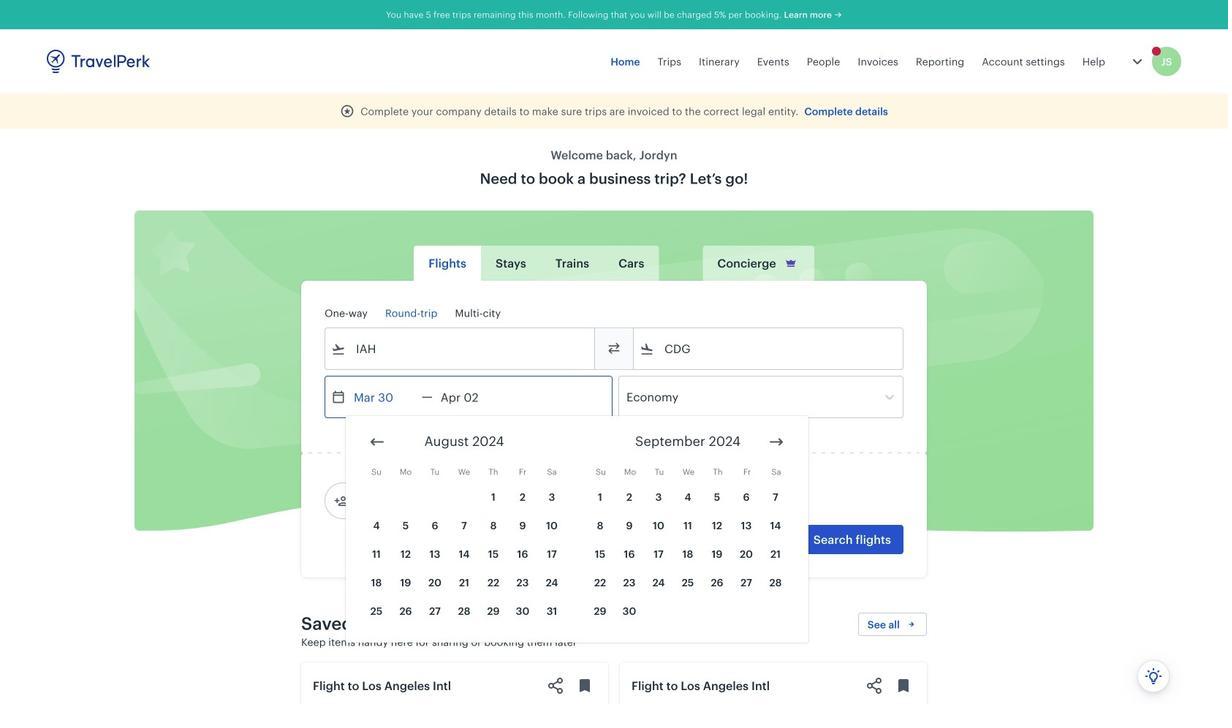 Task type: locate. For each thing, give the bounding box(es) containing it.
To search field
[[654, 337, 884, 360]]

From search field
[[346, 337, 575, 360]]



Task type: vqa. For each thing, say whether or not it's contained in the screenshot.
From search box
yes



Task type: describe. For each thing, give the bounding box(es) containing it.
Add first traveler search field
[[349, 489, 501, 512]]

calendar application
[[346, 416, 1228, 643]]

move forward to switch to the next month. image
[[768, 433, 785, 451]]

move backward to switch to the previous month. image
[[368, 433, 386, 451]]

Depart text field
[[346, 377, 422, 417]]

Return text field
[[433, 377, 509, 417]]



